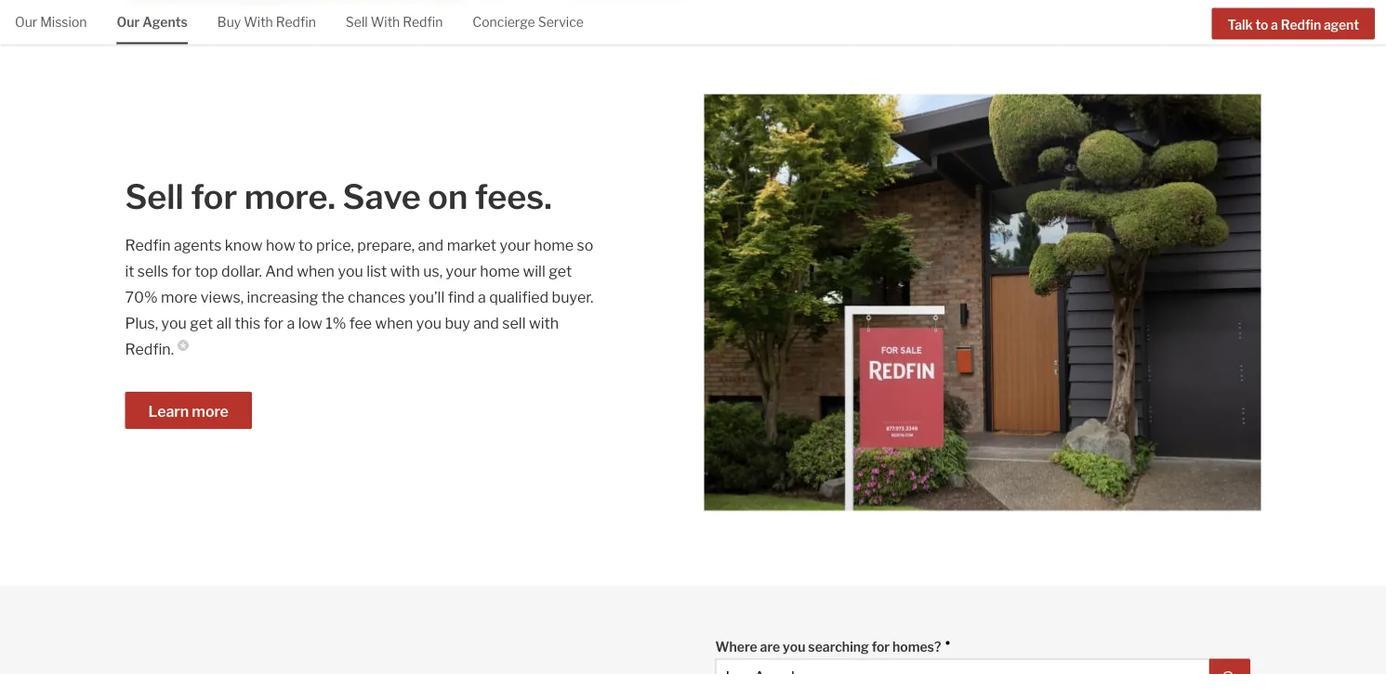 Task type: describe. For each thing, give the bounding box(es) containing it.
sells
[[137, 263, 168, 281]]

us,
[[423, 263, 443, 281]]

1 vertical spatial with
[[529, 315, 559, 333]]

for left "top"
[[172, 263, 192, 281]]

save
[[343, 177, 421, 218]]

price,
[[316, 237, 354, 255]]

redfin down the a for sale yard sign in front of a brick building image
[[403, 14, 443, 30]]

mission
[[40, 14, 87, 30]]

1 horizontal spatial a
[[478, 289, 486, 307]]

plus,
[[125, 315, 158, 333]]

0 vertical spatial with
[[390, 263, 420, 281]]

agents
[[174, 237, 222, 255]]

redfin agents know how to price, prepare, and market your home so it sells for top dollar. and when you list with us, your home will get 70% more views, increasing the chances you'll find a qualified buyer. plus, you get all this for a low 1% fee when you buy and sell with redfin.
[[125, 237, 593, 359]]

qualified
[[489, 289, 549, 307]]

where are you searching for homes?
[[715, 641, 941, 656]]

submit search image
[[1222, 673, 1237, 675]]

learn more
[[148, 403, 229, 421]]

buy
[[217, 14, 241, 30]]

learn more button
[[125, 393, 252, 430]]

service
[[538, 14, 584, 30]]

to inside talk to a redfin agent button
[[1255, 17, 1268, 32]]

a for sale yard sign in front of a brick building image
[[125, 0, 682, 5]]

sell for sell with redfin
[[346, 14, 368, 30]]

chances
[[348, 289, 406, 307]]

our agents link
[[117, 0, 188, 42]]

agent
[[1324, 17, 1359, 32]]

top
[[195, 263, 218, 281]]

searching
[[808, 641, 869, 656]]

where
[[715, 641, 757, 656]]

our for our mission
[[15, 14, 37, 30]]

a couple putting up a sold sign in front of their home image
[[704, 95, 1261, 512]]

talk
[[1228, 17, 1253, 32]]

you up disclaimer image
[[161, 315, 187, 333]]

more inside redfin agents know how to price, prepare, and market your home so it sells for top dollar. and when you list with us, your home will get 70% more views, increasing the chances you'll find a qualified buyer. plus, you get all this for a low 1% fee when you buy and sell with redfin.
[[161, 289, 197, 307]]

disclaimer image
[[178, 341, 189, 352]]

you down you'll
[[416, 315, 442, 333]]

0 horizontal spatial and
[[418, 237, 444, 255]]

0 horizontal spatial get
[[190, 315, 213, 333]]

are
[[760, 641, 780, 656]]

agents
[[142, 14, 188, 30]]

1 vertical spatial and
[[473, 315, 499, 333]]

to inside redfin agents know how to price, prepare, and market your home so it sells for top dollar. and when you list with us, your home will get 70% more views, increasing the chances you'll find a qualified buyer. plus, you get all this for a low 1% fee when you buy and sell with redfin.
[[298, 237, 313, 255]]

our agents
[[117, 14, 188, 30]]

so
[[577, 237, 593, 255]]

dollar.
[[221, 263, 262, 281]]

more.
[[244, 177, 336, 218]]

more inside button
[[192, 403, 229, 421]]

for right this
[[264, 315, 284, 333]]

0 horizontal spatial a
[[287, 315, 295, 333]]

sell for more. save on fees.
[[125, 177, 552, 218]]

concierge
[[473, 14, 535, 30]]

redfin inside redfin agents know how to price, prepare, and market your home so it sells for top dollar. and when you list with us, your home will get 70% more views, increasing the chances you'll find a qualified buyer. plus, you get all this for a low 1% fee when you buy and sell with redfin.
[[125, 237, 171, 255]]

will
[[523, 263, 545, 281]]

buyer.
[[552, 289, 593, 307]]

concierge service link
[[473, 0, 584, 42]]



Task type: vqa. For each thing, say whether or not it's contained in the screenshot.
prepare,
yes



Task type: locate. For each thing, give the bounding box(es) containing it.
0 vertical spatial a
[[1271, 17, 1278, 32]]

prepare,
[[357, 237, 415, 255]]

sell
[[502, 315, 526, 333]]

1 our from the left
[[15, 14, 37, 30]]

redfin
[[276, 14, 316, 30], [403, 14, 443, 30], [1281, 17, 1321, 32], [125, 237, 171, 255]]

you
[[338, 263, 363, 281], [161, 315, 187, 333], [416, 315, 442, 333], [783, 641, 805, 656]]

2 horizontal spatial a
[[1271, 17, 1278, 32]]

search field element
[[715, 631, 1250, 675]]

you left list
[[338, 263, 363, 281]]

sell
[[346, 14, 368, 30], [125, 177, 184, 218]]

concierge service
[[473, 14, 584, 30]]

home up qualified
[[480, 263, 520, 281]]

2 with from the left
[[371, 14, 400, 30]]

learn
[[148, 403, 189, 421]]

with for buy
[[244, 14, 273, 30]]

redfin inside button
[[1281, 17, 1321, 32]]

our left agents
[[117, 14, 140, 30]]

0 vertical spatial sell
[[346, 14, 368, 30]]

homes?
[[892, 641, 941, 656]]

more right learn
[[192, 403, 229, 421]]

home left the so
[[534, 237, 574, 255]]

a right talk
[[1271, 17, 1278, 32]]

a left the low
[[287, 315, 295, 333]]

sell for sell for more. save on fees.
[[125, 177, 184, 218]]

and up "us,"
[[418, 237, 444, 255]]

1 horizontal spatial to
[[1255, 17, 1268, 32]]

0 vertical spatial your
[[500, 237, 531, 255]]

redfin right buy
[[276, 14, 316, 30]]

1 vertical spatial more
[[192, 403, 229, 421]]

when up the on the top left of page
[[297, 263, 335, 281]]

0 horizontal spatial when
[[297, 263, 335, 281]]

find
[[448, 289, 475, 307]]

1 horizontal spatial home
[[534, 237, 574, 255]]

buy with redfin link
[[217, 0, 316, 42]]

our mission link
[[15, 0, 87, 42]]

when
[[297, 263, 335, 281], [375, 315, 413, 333]]

all
[[216, 315, 232, 333]]

1 horizontal spatial when
[[375, 315, 413, 333]]

1 vertical spatial to
[[298, 237, 313, 255]]

low
[[298, 315, 322, 333]]

with
[[244, 14, 273, 30], [371, 14, 400, 30]]

the
[[321, 289, 344, 307]]

0 horizontal spatial our
[[15, 14, 37, 30]]

our mission
[[15, 14, 87, 30]]

your up will
[[500, 237, 531, 255]]

how
[[266, 237, 295, 255]]

for up 'agents'
[[191, 177, 237, 218]]

1 vertical spatial a
[[478, 289, 486, 307]]

1 horizontal spatial with
[[529, 315, 559, 333]]

City, Address, ZIP search field
[[715, 660, 1209, 675]]

1 horizontal spatial with
[[371, 14, 400, 30]]

redfin left agent
[[1281, 17, 1321, 32]]

home
[[534, 237, 574, 255], [480, 263, 520, 281]]

your
[[500, 237, 531, 255], [446, 263, 477, 281]]

increasing
[[247, 289, 318, 307]]

talk to a redfin agent
[[1228, 17, 1359, 32]]

our for our agents
[[117, 14, 140, 30]]

a
[[1271, 17, 1278, 32], [478, 289, 486, 307], [287, 315, 295, 333]]

1 vertical spatial get
[[190, 315, 213, 333]]

sell down the a for sale yard sign in front of a brick building image
[[346, 14, 368, 30]]

a right find
[[478, 289, 486, 307]]

redfin.
[[125, 341, 174, 359]]

fees.
[[475, 177, 552, 218]]

0 horizontal spatial home
[[480, 263, 520, 281]]

2 vertical spatial a
[[287, 315, 295, 333]]

0 horizontal spatial sell
[[125, 177, 184, 218]]

and left sell
[[473, 315, 499, 333]]

1 vertical spatial when
[[375, 315, 413, 333]]

fee
[[349, 315, 372, 333]]

more
[[161, 289, 197, 307], [192, 403, 229, 421]]

0 vertical spatial to
[[1255, 17, 1268, 32]]

when down the chances
[[375, 315, 413, 333]]

talk to a redfin agent button
[[1212, 8, 1375, 39]]

with for sell
[[371, 14, 400, 30]]

0 vertical spatial get
[[549, 263, 572, 281]]

sell up 'agents'
[[125, 177, 184, 218]]

1 vertical spatial your
[[446, 263, 477, 281]]

for inside search field 'element'
[[872, 641, 890, 656]]

0 horizontal spatial your
[[446, 263, 477, 281]]

1 horizontal spatial sell
[[346, 14, 368, 30]]

0 horizontal spatial with
[[390, 263, 420, 281]]

our
[[15, 14, 37, 30], [117, 14, 140, 30]]

it
[[125, 263, 134, 281]]

1 horizontal spatial get
[[549, 263, 572, 281]]

you'll
[[409, 289, 445, 307]]

views,
[[201, 289, 244, 307]]

1 vertical spatial sell
[[125, 177, 184, 218]]

1%
[[326, 315, 346, 333]]

list
[[366, 263, 387, 281]]

to right talk
[[1255, 17, 1268, 32]]

70%
[[125, 289, 158, 307]]

our left mission
[[15, 14, 37, 30]]

a inside button
[[1271, 17, 1278, 32]]

you inside search field 'element'
[[783, 641, 805, 656]]

for left "homes?"
[[872, 641, 890, 656]]

redfin up sells
[[125, 237, 171, 255]]

and
[[418, 237, 444, 255], [473, 315, 499, 333]]

with
[[390, 263, 420, 281], [529, 315, 559, 333]]

0 horizontal spatial to
[[298, 237, 313, 255]]

this
[[235, 315, 260, 333]]

1 horizontal spatial and
[[473, 315, 499, 333]]

with left "us,"
[[390, 263, 420, 281]]

1 with from the left
[[244, 14, 273, 30]]

for
[[191, 177, 237, 218], [172, 263, 192, 281], [264, 315, 284, 333], [872, 641, 890, 656]]

sell with redfin
[[346, 14, 443, 30]]

with down the a for sale yard sign in front of a brick building image
[[371, 14, 400, 30]]

know
[[225, 237, 263, 255]]

to
[[1255, 17, 1268, 32], [298, 237, 313, 255]]

get left all at the top
[[190, 315, 213, 333]]

2 our from the left
[[117, 14, 140, 30]]

you right are
[[783, 641, 805, 656]]

get right will
[[549, 263, 572, 281]]

1 vertical spatial home
[[480, 263, 520, 281]]

1 horizontal spatial your
[[500, 237, 531, 255]]

more down sells
[[161, 289, 197, 307]]

buy
[[445, 315, 470, 333]]

0 horizontal spatial with
[[244, 14, 273, 30]]

sell with redfin link
[[346, 0, 443, 42]]

buy with redfin
[[217, 14, 316, 30]]

1 horizontal spatial our
[[117, 14, 140, 30]]

0 vertical spatial and
[[418, 237, 444, 255]]

on
[[428, 177, 468, 218]]

to right how
[[298, 237, 313, 255]]

0 vertical spatial when
[[297, 263, 335, 281]]

with right buy
[[244, 14, 273, 30]]

and
[[265, 263, 294, 281]]

market
[[447, 237, 496, 255]]

get
[[549, 263, 572, 281], [190, 315, 213, 333]]

your up find
[[446, 263, 477, 281]]

0 vertical spatial more
[[161, 289, 197, 307]]

with right sell
[[529, 315, 559, 333]]

0 vertical spatial home
[[534, 237, 574, 255]]



